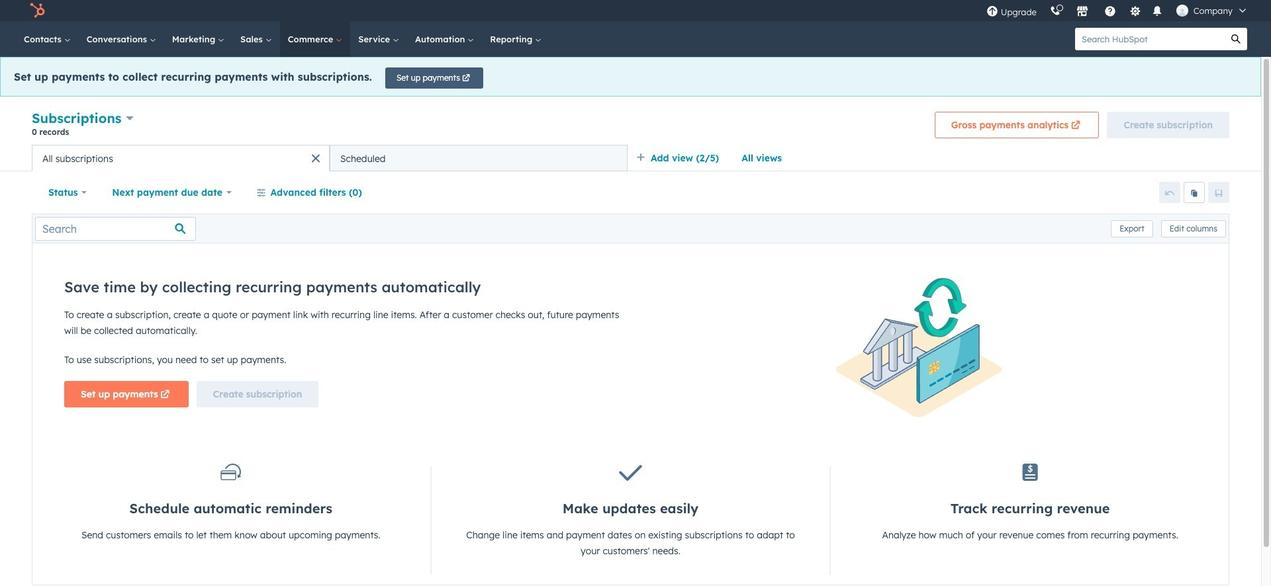 Task type: locate. For each thing, give the bounding box(es) containing it.
menu
[[980, 0, 1255, 21]]

Search HubSpot search field
[[1075, 28, 1225, 50]]

banner
[[32, 108, 1230, 145]]



Task type: describe. For each thing, give the bounding box(es) containing it.
marketplaces image
[[1076, 6, 1088, 18]]

jacob simon image
[[1176, 5, 1188, 17]]

Search search field
[[35, 217, 196, 241]]



Task type: vqa. For each thing, say whether or not it's contained in the screenshot.
Search search box
yes



